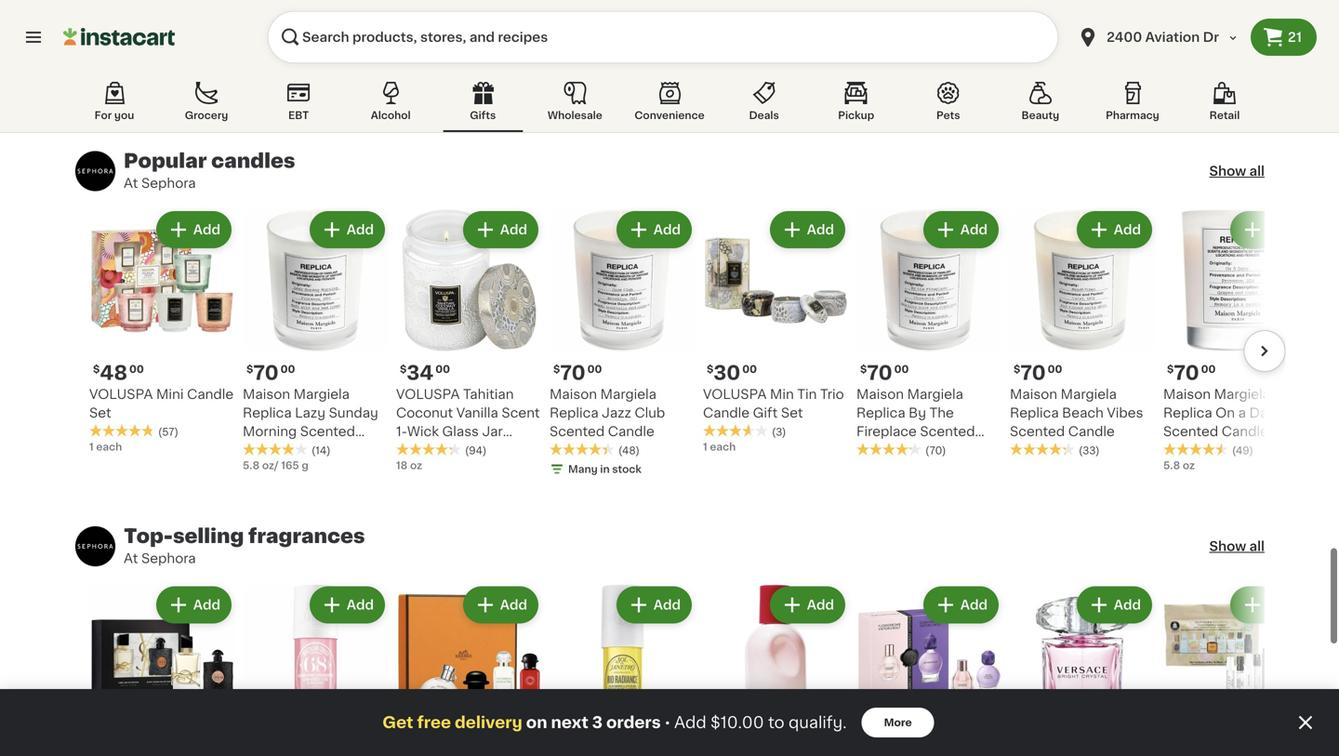 Task type: describe. For each thing, give the bounding box(es) containing it.
2 2400 aviation dr button from the left
[[1077, 11, 1240, 63]]

6"
[[343, 45, 357, 58]]

market for central market red velvet cake 70 oz
[[1061, 45, 1107, 58]]

cake inside central market 6 inch red velvet cake
[[1237, 63, 1271, 76]]

the
[[930, 406, 954, 419]]

$ 70 00 for maison margiela replica by the fireplace scented candle
[[861, 363, 909, 383]]

retail
[[1210, 110, 1240, 120]]

pickup
[[838, 110, 875, 120]]

deals button
[[724, 78, 804, 132]]

beauty button
[[1001, 78, 1081, 132]]

48
[[100, 363, 127, 383]]

to
[[768, 715, 785, 731]]

sephora image
[[74, 526, 116, 567]]

get
[[383, 715, 414, 731]]

velvet inside the central market red velvet cake 70 oz
[[1010, 63, 1051, 76]]

00 button
[[857, 583, 1003, 756]]

italian
[[396, 63, 436, 76]]

00 for lazy
[[281, 364, 295, 374]]

fragrances
[[248, 526, 365, 546]]

popular candles at sephora
[[124, 151, 295, 190]]

central for central market 6 inch red velvet cake
[[1164, 45, 1212, 58]]

(3)
[[772, 427, 787, 437]]

replica for jazz
[[550, 406, 599, 419]]

oz for 34
[[410, 460, 422, 471]]

central for central market 8" white naked cake
[[550, 45, 598, 58]]

chocolate
[[89, 63, 157, 76]]

carrot
[[803, 45, 845, 58]]

voluspa mini candle set
[[89, 388, 234, 419]]

candle inside the maison margiela replica beach vibes scented candle
[[1069, 425, 1115, 438]]

sunday
[[329, 406, 378, 419]]

naked for white
[[591, 63, 633, 76]]

candle inside maison margiela replica on a date scented candle
[[1222, 425, 1269, 438]]

34 for $ 34 94
[[100, 20, 127, 39]]

8" for central market 8" white naked cake
[[650, 45, 664, 58]]

18 oz
[[396, 460, 422, 471]]

(33)
[[1079, 446, 1100, 456]]

30 28
[[253, 20, 296, 39]]

central for central market 9 inch italian cream cake
[[396, 45, 444, 58]]

show for top-selling fragrances
[[1210, 540, 1247, 553]]

(70)
[[926, 446, 947, 456]]

cream for italian
[[439, 63, 482, 76]]

pickup button
[[817, 78, 897, 132]]

2400 aviation dr
[[1107, 31, 1220, 44]]

1 each for 48
[[89, 442, 122, 452]]

scented for maison margiela replica lazy sunday morning scented candle
[[300, 425, 355, 438]]

cake inside "central market 9" berry delicious cake"
[[960, 63, 993, 76]]

show all for top-selling fragrances
[[1210, 540, 1265, 553]]

28
[[282, 21, 296, 31]]

$ for voluspa min tin trio candle gift set
[[707, 364, 714, 374]]

get free delivery on next 3 orders • add $10.00 to qualify.
[[383, 715, 847, 731]]

g
[[302, 460, 309, 471]]

convenience button
[[627, 78, 712, 132]]

gifts button
[[443, 78, 523, 132]]

inch
[[508, 45, 536, 58]]

cake inside the central market red velvet cake 70 oz
[[1054, 63, 1087, 76]]

berry for central market 9" berry delicious cake
[[857, 63, 892, 76]]

vanilla
[[457, 406, 498, 419]]

voluspa min tin trio candle gift set
[[703, 388, 844, 419]]

at inside popular candles at sephora
[[124, 177, 138, 190]]

ebt button
[[259, 78, 339, 132]]

candle inside maison margiela replica jazz club scented candle
[[608, 425, 655, 438]]

product group containing 48
[[89, 207, 235, 454]]

70 for maison margiela replica beach vibes scented candle
[[1021, 363, 1046, 383]]

lazy
[[295, 406, 326, 419]]

scented inside the maison margiela replica beach vibes scented candle
[[1010, 425, 1065, 438]]

gifts
[[470, 110, 496, 120]]

candle inside voluspa min tin trio candle gift set
[[703, 406, 750, 419]]

central market 8" chocolate naked cake
[[89, 45, 204, 95]]

central market 8" white naked cake
[[550, 45, 670, 76]]

trio
[[821, 388, 844, 401]]

maison for maison margiela replica on a date scented candle
[[1164, 388, 1211, 401]]

$ for central market 8" chocolate naked cake
[[93, 21, 100, 31]]

product group containing 34
[[396, 207, 542, 473]]

vibes
[[1107, 406, 1144, 419]]

$10.00
[[711, 715, 764, 731]]

central market 9" berry delicious cake button
[[857, 0, 1003, 79]]

add inside the treatment tracker modal dialog
[[674, 715, 707, 731]]

cheese
[[703, 82, 754, 95]]

naked for chocolate
[[160, 63, 202, 76]]

central for central market red velvet cake 70 oz
[[1010, 45, 1058, 58]]

2400
[[1107, 31, 1143, 44]]

maison for maison margiela replica beach vibes scented candle
[[1010, 388, 1058, 401]]

with
[[740, 63, 770, 76]]

cake inside central market carrot cake with cream cheese icing
[[703, 63, 737, 76]]

$ 34 94
[[93, 20, 143, 39]]

orders
[[607, 715, 661, 731]]

on
[[1216, 406, 1235, 419]]

sephora image
[[74, 150, 116, 192]]

jar
[[482, 425, 503, 438]]

$ for voluspa tahitian coconut vanilla scent 1-wick glass jar candle
[[400, 364, 407, 374]]

scented for maison margiela replica by the fireplace scented candle
[[920, 425, 975, 438]]

date
[[1250, 406, 1281, 419]]

cake inside central market 9 inch italian cream cake
[[486, 63, 519, 76]]

qualify.
[[789, 715, 847, 731]]

morning
[[243, 425, 297, 438]]

165
[[281, 460, 299, 471]]

voluspa for 34
[[396, 388, 460, 401]]

1 2400 aviation dr button from the left
[[1066, 11, 1251, 63]]

gift
[[753, 406, 778, 419]]

11
[[1202, 21, 1211, 31]]

red inside the central market red velvet cake 70 oz
[[1110, 45, 1137, 58]]

maison margiela replica by the fireplace scented candle
[[857, 388, 975, 457]]

voluspa for 48
[[89, 388, 153, 401]]

show all link for popular candles
[[1210, 162, 1265, 180]]

00 for jazz
[[588, 364, 602, 374]]

$ 70 00 for maison margiela replica beach vibes scented candle
[[1014, 363, 1063, 383]]

margiela for on
[[1215, 388, 1271, 401]]

at inside top-selling fragrances at sephora
[[124, 552, 138, 565]]

pharmacy
[[1106, 110, 1160, 120]]

8" for central market 8" chocolate naked cake
[[189, 45, 204, 58]]

maison for maison margiela replica jazz club scented candle
[[550, 388, 597, 401]]

$ for maison margiela replica by the fireplace scented candle
[[861, 364, 867, 374]]

instacart image
[[63, 26, 175, 48]]

set inside voluspa min tin trio candle gift set
[[781, 406, 803, 419]]

many in stock
[[568, 464, 642, 474]]

$ for maison margiela replica jazz club scented candle
[[554, 364, 560, 374]]

00 for by
[[895, 364, 909, 374]]

you
[[114, 110, 134, 120]]

central market carrot cake with cream cheese icing button
[[703, 0, 849, 112]]

$ 48 00
[[93, 363, 144, 383]]

grocery button
[[167, 78, 247, 132]]

$ for maison margiela replica on a date scented candle
[[1168, 364, 1174, 374]]

maison margiela replica beach vibes scented candle
[[1010, 388, 1144, 438]]

pets button
[[909, 78, 989, 132]]

70 for maison margiela replica on a date scented candle
[[1174, 363, 1200, 383]]

18
[[396, 460, 408, 471]]

candles
[[211, 151, 295, 171]]

$ 70 00 for maison margiela replica on a date scented candle
[[1168, 363, 1216, 383]]

$ for voluspa mini candle set
[[93, 364, 100, 374]]

velvet inside central market 6 inch red velvet cake
[[1194, 63, 1234, 76]]

beauty
[[1022, 110, 1060, 120]]

9"
[[957, 45, 971, 58]]

margiela for jazz
[[601, 388, 657, 401]]

free
[[417, 715, 451, 731]]

for
[[95, 110, 112, 120]]

ebt
[[288, 110, 309, 120]]

on
[[526, 715, 548, 731]]

cream for with
[[773, 63, 817, 76]]

candle inside maison margiela replica lazy sunday morning scented candle
[[243, 444, 289, 457]]

each for 30
[[710, 442, 736, 452]]

margiela for lazy
[[294, 388, 350, 401]]

many
[[568, 464, 598, 474]]

94
[[129, 21, 143, 31]]



Task type: locate. For each thing, give the bounding box(es) containing it.
market for central market carrot cake with cream cheese icing
[[754, 45, 800, 58]]

4 scented from the left
[[1010, 425, 1065, 438]]

(94)
[[465, 446, 487, 456]]

5.8 for maison margiela replica lazy sunday morning scented candle
[[243, 460, 260, 471]]

1 vertical spatial show all
[[1210, 540, 1265, 553]]

central inside central market carrot cake with cream cheese icing
[[703, 45, 751, 58]]

$ inside $ 41 93
[[400, 21, 407, 31]]

market inside "central market 9" berry delicious cake"
[[908, 45, 953, 58]]

maison inside the maison margiela replica by the fireplace scented candle
[[857, 388, 904, 401]]

1 vertical spatial show
[[1210, 540, 1247, 553]]

market inside central market 6" berry delicious cake
[[294, 45, 339, 58]]

00 for beach
[[1048, 364, 1063, 374]]

set inside the voluspa mini candle set
[[89, 406, 111, 419]]

velvet down dr
[[1194, 63, 1234, 76]]

market left 9
[[447, 45, 493, 58]]

1 vertical spatial all
[[1250, 540, 1265, 553]]

1 horizontal spatial berry
[[857, 63, 892, 76]]

maison for maison margiela replica by the fireplace scented candle
[[857, 388, 904, 401]]

item carousel region containing add
[[53, 583, 1310, 756]]

market up with
[[754, 45, 800, 58]]

2 8" from the left
[[650, 45, 664, 58]]

5.8 oz/ 165 g
[[243, 460, 309, 471]]

8 market from the left
[[1215, 45, 1260, 58]]

2 voluspa from the left
[[396, 388, 460, 401]]

product group
[[89, 207, 235, 454], [243, 207, 389, 473], [396, 207, 542, 473], [550, 207, 696, 480], [703, 207, 849, 454], [857, 207, 1003, 458], [1010, 207, 1156, 458], [1164, 207, 1310, 473], [89, 583, 235, 756], [243, 583, 389, 756], [396, 583, 542, 756], [550, 583, 696, 756], [703, 583, 849, 756], [857, 583, 1003, 756], [1010, 583, 1156, 756], [1164, 583, 1310, 756]]

4 central from the left
[[550, 45, 598, 58]]

central inside "central market 9" berry delicious cake"
[[857, 45, 905, 58]]

0 vertical spatial 34
[[100, 20, 127, 39]]

21
[[1288, 31, 1302, 44]]

70 for maison margiela replica jazz club scented candle
[[560, 363, 586, 383]]

a
[[1239, 406, 1247, 419]]

1 horizontal spatial oz
[[1026, 81, 1038, 92]]

0 vertical spatial at
[[124, 177, 138, 190]]

1 for 30
[[703, 442, 708, 452]]

5 margiela from the left
[[1215, 388, 1271, 401]]

4 market from the left
[[601, 45, 646, 58]]

2 5.8 from the left
[[1164, 460, 1181, 471]]

0 horizontal spatial oz
[[410, 460, 422, 471]]

1 horizontal spatial 5.8
[[1164, 460, 1181, 471]]

scented
[[300, 425, 355, 438], [550, 425, 605, 438], [920, 425, 975, 438], [1010, 425, 1065, 438], [1164, 425, 1219, 438]]

00
[[129, 364, 144, 374], [281, 364, 295, 374], [436, 364, 450, 374], [588, 364, 602, 374], [743, 364, 757, 374], [895, 364, 909, 374], [1048, 364, 1063, 374], [1202, 364, 1216, 374], [895, 739, 910, 750]]

3 scented from the left
[[920, 425, 975, 438]]

30 up voluspa min tin trio candle gift set
[[714, 363, 741, 383]]

replica inside maison margiela replica jazz club scented candle
[[550, 406, 599, 419]]

berry for central market 6" berry delicious cake
[[243, 63, 278, 76]]

$ up italian
[[400, 21, 407, 31]]

0 vertical spatial all
[[1250, 165, 1265, 178]]

5 central from the left
[[703, 45, 751, 58]]

1 horizontal spatial cream
[[773, 63, 817, 76]]

3 replica from the left
[[857, 406, 906, 419]]

oz down maison margiela replica on a date scented candle
[[1183, 460, 1195, 471]]

scented for maison margiela replica on a date scented candle
[[1164, 425, 1219, 438]]

candle inside voluspa tahitian coconut vanilla scent 1-wick glass jar candle
[[396, 444, 443, 457]]

2 item carousel region from the top
[[53, 207, 1310, 495]]

21 button
[[1251, 19, 1317, 56]]

$ 34 00
[[400, 363, 450, 383]]

$ inside the $ 30 00
[[707, 364, 714, 374]]

$ inside $ 29 11
[[1168, 21, 1174, 31]]

shop categories tab list
[[74, 78, 1265, 132]]

central up 'beauty' button
[[1010, 45, 1058, 58]]

red
[[1110, 45, 1137, 58], [1164, 63, 1190, 76]]

8" inside central market 8" white naked cake
[[650, 45, 664, 58]]

4 margiela from the left
[[1061, 388, 1117, 401]]

margiela up jazz
[[601, 388, 657, 401]]

0 horizontal spatial 5.8
[[243, 460, 260, 471]]

candle inside the maison margiela replica by the fireplace scented candle
[[857, 444, 903, 457]]

scented up 5.8 oz
[[1164, 425, 1219, 438]]

5 market from the left
[[754, 45, 800, 58]]

0 horizontal spatial velvet
[[1010, 63, 1051, 76]]

1 market from the left
[[140, 45, 186, 58]]

2 show from the top
[[1210, 540, 1247, 553]]

$ 70 00 up the maison margiela replica beach vibes scented candle
[[1014, 363, 1063, 383]]

2 market from the left
[[294, 45, 339, 58]]

5 $ 70 00 from the left
[[1168, 363, 1216, 383]]

2 cream from the left
[[773, 63, 817, 76]]

scented up many
[[550, 425, 605, 438]]

$ for maison margiela replica beach vibes scented candle
[[1014, 364, 1021, 374]]

1 voluspa from the left
[[89, 388, 153, 401]]

item carousel region for top-selling fragrances
[[53, 583, 1310, 756]]

market inside central market 9 inch italian cream cake
[[447, 45, 493, 58]]

9
[[496, 45, 505, 58]]

00 down more 'button'
[[895, 739, 910, 750]]

1 scented from the left
[[300, 425, 355, 438]]

central inside central market 6 inch red velvet cake
[[1164, 45, 1212, 58]]

set down 48
[[89, 406, 111, 419]]

replica inside the maison margiela replica by the fireplace scented candle
[[857, 406, 906, 419]]

central for central market 8" chocolate naked cake
[[89, 45, 137, 58]]

maison inside maison margiela replica jazz club scented candle
[[550, 388, 597, 401]]

central inside the central market red velvet cake 70 oz
[[1010, 45, 1058, 58]]

market for central market 6" berry delicious cake
[[294, 45, 339, 58]]

cake down 6
[[1237, 63, 1271, 76]]

3 voluspa from the left
[[703, 388, 767, 401]]

0 horizontal spatial berry
[[243, 63, 278, 76]]

2 each from the left
[[710, 442, 736, 452]]

70 up fireplace
[[867, 363, 893, 383]]

scented inside maison margiela replica lazy sunday morning scented candle
[[300, 425, 355, 438]]

0 vertical spatial sephora
[[141, 177, 196, 190]]

00 inside the $ 34 00
[[436, 364, 450, 374]]

red down "2400"
[[1110, 45, 1137, 58]]

00 for trio
[[743, 364, 757, 374]]

2 berry from the left
[[857, 63, 892, 76]]

by
[[909, 406, 927, 419]]

$ up maison margiela replica on a date scented candle
[[1168, 364, 1174, 374]]

cream up gifts button
[[439, 63, 482, 76]]

add
[[193, 223, 220, 236], [347, 223, 374, 236], [500, 223, 527, 236], [654, 223, 681, 236], [807, 223, 834, 236], [961, 223, 988, 236], [1114, 223, 1141, 236], [193, 599, 220, 612], [347, 599, 374, 612], [500, 599, 527, 612], [654, 599, 681, 612], [807, 599, 834, 612], [961, 599, 988, 612], [1114, 599, 1141, 612], [674, 715, 707, 731]]

central for central market 6" berry delicious cake
[[243, 45, 291, 58]]

1 cream from the left
[[439, 63, 482, 76]]

candle up (33)
[[1069, 425, 1115, 438]]

93 right 41
[[431, 21, 445, 31]]

34 for $ 34 00
[[407, 363, 434, 383]]

1 horizontal spatial set
[[781, 406, 803, 419]]

pets
[[937, 110, 961, 120]]

1 show all link from the top
[[1210, 162, 1265, 180]]

0 vertical spatial item carousel region
[[53, 0, 1310, 120]]

jazz
[[602, 406, 632, 419]]

replica
[[243, 406, 292, 419], [550, 406, 599, 419], [857, 406, 906, 419], [1010, 406, 1059, 419], [1164, 406, 1213, 419]]

naked
[[160, 63, 202, 76], [591, 63, 633, 76]]

3 market from the left
[[447, 45, 493, 58]]

each for 48
[[96, 442, 122, 452]]

5.8 oz
[[1164, 460, 1195, 471]]

candle up 18 oz
[[396, 444, 443, 457]]

cake up 'beauty' button
[[1054, 63, 1087, 76]]

1 5.8 from the left
[[243, 460, 260, 471]]

$ up voluspa min tin trio candle gift set
[[707, 364, 714, 374]]

market for central market 8" chocolate naked cake
[[140, 45, 186, 58]]

voluspa tahitian coconut vanilla scent 1-wick glass jar candle
[[396, 388, 540, 457]]

show
[[1210, 165, 1247, 178], [1210, 540, 1247, 553]]

top-
[[124, 526, 173, 546]]

cake down chocolate
[[89, 82, 123, 95]]

central up italian
[[396, 45, 444, 58]]

voluspa inside the voluspa mini candle set
[[89, 388, 153, 401]]

1 delicious from the left
[[282, 63, 343, 76]]

item carousel region containing 48
[[53, 207, 1310, 495]]

cake
[[346, 63, 379, 76], [486, 63, 519, 76], [637, 63, 670, 76], [703, 63, 737, 76], [960, 63, 993, 76], [1054, 63, 1087, 76], [1237, 63, 1271, 76], [89, 82, 123, 95]]

00 for set
[[129, 364, 144, 374]]

maison margiela replica on a date scented candle
[[1164, 388, 1281, 438]]

replica left beach
[[1010, 406, 1059, 419]]

oz up beauty
[[1026, 81, 1038, 92]]

central market 6 inch red velvet cake
[[1164, 45, 1304, 76]]

1 item carousel region from the top
[[53, 0, 1310, 120]]

margiela inside the maison margiela replica by the fireplace scented candle
[[908, 388, 964, 401]]

70 for maison margiela replica by the fireplace scented candle
[[867, 363, 893, 383]]

voluspa down the $ 30 00
[[703, 388, 767, 401]]

margiela inside the maison margiela replica beach vibes scented candle
[[1061, 388, 1117, 401]]

item carousel region
[[53, 0, 1310, 120], [53, 207, 1310, 495], [53, 583, 1310, 756]]

1 1 each from the left
[[89, 442, 122, 452]]

2 show all link from the top
[[1210, 537, 1265, 556]]

voluspa down $ 48 00
[[89, 388, 153, 401]]

berry up pickup button
[[857, 63, 892, 76]]

delicious inside "central market 9" berry delicious cake"
[[896, 63, 957, 76]]

$ 30 00
[[707, 363, 757, 383]]

1 each for 30
[[703, 442, 736, 452]]

cake down 9"
[[960, 63, 993, 76]]

$ up maison margiela replica jazz club scented candle
[[554, 364, 560, 374]]

item carousel region containing 34
[[53, 0, 1310, 120]]

red inside central market 6 inch red velvet cake
[[1164, 63, 1190, 76]]

replica for on
[[1164, 406, 1213, 419]]

market for central market 9" berry delicious cake
[[908, 45, 953, 58]]

0 vertical spatial show
[[1210, 165, 1247, 178]]

market inside central market 8" white naked cake
[[601, 45, 646, 58]]

0 vertical spatial show all link
[[1210, 162, 1265, 180]]

5.8 left oz/
[[243, 460, 260, 471]]

1 horizontal spatial 30
[[714, 363, 741, 383]]

$ for central market 6 inch red velvet cake
[[1168, 21, 1174, 31]]

4 $ 70 00 from the left
[[1014, 363, 1063, 383]]

$ up coconut
[[400, 364, 407, 374]]

club
[[635, 406, 665, 419]]

oz for 70
[[1183, 460, 1195, 471]]

central up chocolate
[[89, 45, 137, 58]]

70 up beauty
[[1010, 81, 1023, 92]]

central up with
[[703, 45, 751, 58]]

convenience
[[635, 110, 705, 120]]

0 horizontal spatial 93
[[431, 21, 445, 31]]

sephora down popular
[[141, 177, 196, 190]]

Search field
[[268, 11, 1059, 63]]

2 set from the left
[[781, 406, 803, 419]]

inch
[[1276, 45, 1304, 58]]

maison inside the maison margiela replica beach vibes scented candle
[[1010, 388, 1058, 401]]

3 maison from the left
[[857, 388, 904, 401]]

1 show from the top
[[1210, 165, 1247, 178]]

$ 70 00 for maison margiela replica jazz club scented candle
[[554, 363, 602, 383]]

70
[[1010, 81, 1023, 92], [253, 363, 279, 383], [560, 363, 586, 383], [867, 363, 893, 383], [1021, 363, 1046, 383], [1174, 363, 1200, 383]]

candle right mini
[[187, 388, 234, 401]]

00 up by
[[895, 364, 909, 374]]

margiela up the
[[908, 388, 964, 401]]

sephora inside popular candles at sephora
[[141, 177, 196, 190]]

0 horizontal spatial 30
[[253, 20, 280, 39]]

maison inside maison margiela replica lazy sunday morning scented candle
[[243, 388, 290, 401]]

$ for central market 9 inch italian cream cake
[[400, 21, 407, 31]]

mini
[[156, 388, 184, 401]]

7 market from the left
[[1061, 45, 1107, 58]]

candle up (48)
[[608, 425, 655, 438]]

70 inside the central market red velvet cake 70 oz
[[1010, 81, 1023, 92]]

2 93 from the left
[[1045, 21, 1059, 31]]

popular
[[124, 151, 207, 171]]

berry down 30 28
[[243, 63, 278, 76]]

central inside central market 9 inch italian cream cake
[[396, 45, 444, 58]]

(49)
[[1233, 446, 1254, 456]]

$ 70 00 up lazy
[[247, 363, 295, 383]]

5 replica from the left
[[1164, 406, 1213, 419]]

each
[[96, 442, 122, 452], [710, 442, 736, 452]]

$ 29 11
[[1168, 20, 1211, 39]]

3 margiela from the left
[[908, 388, 964, 401]]

margiela up a
[[1215, 388, 1271, 401]]

maison margiela replica lazy sunday morning scented candle
[[243, 388, 378, 457]]

$ 70 00 up maison margiela replica jazz club scented candle
[[554, 363, 602, 383]]

scented down the
[[920, 425, 975, 438]]

$ left 94
[[93, 21, 100, 31]]

34 inside product group
[[407, 363, 434, 383]]

2 replica from the left
[[550, 406, 599, 419]]

market down dr
[[1215, 45, 1260, 58]]

cake inside 'central market 8" chocolate naked cake'
[[89, 82, 123, 95]]

0 vertical spatial 30
[[253, 20, 280, 39]]

2 delicious from the left
[[896, 63, 957, 76]]

maison margiela replica jazz club scented candle
[[550, 388, 665, 438]]

5 maison from the left
[[1164, 388, 1211, 401]]

2 show all from the top
[[1210, 540, 1265, 553]]

aviation
[[1146, 31, 1200, 44]]

delicious for 9"
[[896, 63, 957, 76]]

$ left 11
[[1168, 21, 1174, 31]]

70 up the maison margiela replica beach vibes scented candle
[[1021, 363, 1046, 383]]

00 up maison margiela replica jazz club scented candle
[[588, 364, 602, 374]]

delicious up pets button
[[896, 63, 957, 76]]

for you
[[95, 110, 134, 120]]

1 horizontal spatial red
[[1164, 63, 1190, 76]]

naked inside central market 8" white naked cake
[[591, 63, 633, 76]]

8 central from the left
[[1164, 45, 1212, 58]]

scent
[[502, 406, 540, 419]]

candle inside the voluspa mini candle set
[[187, 388, 234, 401]]

replica inside maison margiela replica on a date scented candle
[[1164, 406, 1213, 419]]

wholesale
[[548, 110, 603, 120]]

central inside central market 6" berry delicious cake
[[243, 45, 291, 58]]

1 velvet from the left
[[1010, 63, 1051, 76]]

stock
[[612, 464, 642, 474]]

pharmacy button
[[1093, 78, 1173, 132]]

70 for maison margiela replica lazy sunday morning scented candle
[[253, 363, 279, 383]]

central for central market 9" berry delicious cake
[[857, 45, 905, 58]]

1 all from the top
[[1250, 165, 1265, 178]]

0 horizontal spatial delicious
[[282, 63, 343, 76]]

0 horizontal spatial 34
[[100, 20, 127, 39]]

1 1 from the left
[[89, 442, 94, 452]]

market inside 'central market 8" chocolate naked cake'
[[140, 45, 186, 58]]

$ 41 93
[[400, 20, 445, 39]]

tahitian
[[463, 388, 514, 401]]

min
[[770, 388, 794, 401]]

70 up maison margiela replica on a date scented candle
[[1174, 363, 1200, 383]]

margiela inside maison margiela replica jazz club scented candle
[[601, 388, 657, 401]]

8" inside 'central market 8" chocolate naked cake'
[[189, 45, 204, 58]]

1 at from the top
[[124, 177, 138, 190]]

replica up morning
[[243, 406, 292, 419]]

6 central from the left
[[857, 45, 905, 58]]

00 up the maison margiela replica beach vibes scented candle
[[1048, 364, 1063, 374]]

2 vertical spatial item carousel region
[[53, 583, 1310, 756]]

1 horizontal spatial naked
[[591, 63, 633, 76]]

1 for 48
[[89, 442, 94, 452]]

scented down beach
[[1010, 425, 1065, 438]]

central inside central market 8" white naked cake
[[550, 45, 598, 58]]

$ inside $ 48 00
[[93, 364, 100, 374]]

1 each down the voluspa mini candle set on the bottom of the page
[[89, 442, 122, 452]]

cream up icing
[[773, 63, 817, 76]]

replica inside the maison margiela replica beach vibes scented candle
[[1010, 406, 1059, 419]]

00 inside $ 48 00
[[129, 364, 144, 374]]

cake inside central market 6" berry delicious cake
[[346, 63, 379, 76]]

replica for by
[[857, 406, 906, 419]]

0 horizontal spatial 1
[[89, 442, 94, 452]]

2 margiela from the left
[[601, 388, 657, 401]]

1 horizontal spatial each
[[710, 442, 736, 452]]

replica inside maison margiela replica lazy sunday morning scented candle
[[243, 406, 292, 419]]

replica for beach
[[1010, 406, 1059, 419]]

0 vertical spatial show all
[[1210, 165, 1265, 178]]

dr
[[1203, 31, 1220, 44]]

market left 6"
[[294, 45, 339, 58]]

voluspa up coconut
[[396, 388, 460, 401]]

central down 30 28
[[243, 45, 291, 58]]

market up 'beauty' button
[[1061, 45, 1107, 58]]

2 maison from the left
[[550, 388, 597, 401]]

1 horizontal spatial 1
[[703, 442, 708, 452]]

cream inside central market carrot cake with cream cheese icing
[[773, 63, 817, 76]]

1 horizontal spatial 8"
[[650, 45, 664, 58]]

1 vertical spatial 30
[[714, 363, 741, 383]]

00 for vanilla
[[436, 364, 450, 374]]

2 central from the left
[[243, 45, 291, 58]]

market for central market 6 inch red velvet cake
[[1215, 45, 1260, 58]]

market inside central market 6 inch red velvet cake
[[1215, 45, 1260, 58]]

0 horizontal spatial cream
[[439, 63, 482, 76]]

0 horizontal spatial 8"
[[189, 45, 204, 58]]

4 replica from the left
[[1010, 406, 1059, 419]]

1 horizontal spatial velvet
[[1194, 63, 1234, 76]]

replica for lazy
[[243, 406, 292, 419]]

•
[[665, 715, 671, 730]]

1 down $ 48 00
[[89, 442, 94, 452]]

1 vertical spatial show all link
[[1210, 537, 1265, 556]]

1 vertical spatial red
[[1164, 63, 1190, 76]]

0 horizontal spatial naked
[[160, 63, 202, 76]]

candle
[[187, 388, 234, 401], [703, 406, 750, 419], [608, 425, 655, 438], [1069, 425, 1115, 438], [1222, 425, 1269, 438], [243, 444, 289, 457], [396, 444, 443, 457], [857, 444, 903, 457]]

2 scented from the left
[[550, 425, 605, 438]]

1 vertical spatial item carousel region
[[53, 207, 1310, 495]]

1 horizontal spatial 34
[[407, 363, 434, 383]]

central market 6" berry delicious cake
[[243, 45, 379, 76]]

deals
[[749, 110, 779, 120]]

margiela inside maison margiela replica on a date scented candle
[[1215, 388, 1271, 401]]

5 scented from the left
[[1164, 425, 1219, 438]]

oz right 18
[[410, 460, 422, 471]]

voluspa inside voluspa tahitian coconut vanilla scent 1-wick glass jar candle
[[396, 388, 460, 401]]

6 market from the left
[[908, 45, 953, 58]]

scented inside maison margiela replica jazz club scented candle
[[550, 425, 605, 438]]

1 set from the left
[[89, 406, 111, 419]]

1 horizontal spatial 1 each
[[703, 442, 736, 452]]

0 horizontal spatial 1 each
[[89, 442, 122, 452]]

30 left 28
[[253, 20, 280, 39]]

delicious up ebt button
[[282, 63, 343, 76]]

red down aviation
[[1164, 63, 1190, 76]]

2 horizontal spatial voluspa
[[703, 388, 767, 401]]

1 sephora from the top
[[141, 177, 196, 190]]

treatment tracker modal dialog
[[0, 689, 1340, 756]]

1 maison from the left
[[243, 388, 290, 401]]

at right sephora image
[[124, 177, 138, 190]]

at down top-
[[124, 552, 138, 565]]

70 up morning
[[253, 363, 279, 383]]

2 sephora from the top
[[141, 552, 196, 565]]

8" up grocery button
[[189, 45, 204, 58]]

1 vertical spatial sephora
[[141, 552, 196, 565]]

margiela up lazy
[[294, 388, 350, 401]]

show all link for top-selling fragrances
[[1210, 537, 1265, 556]]

1 horizontal spatial voluspa
[[396, 388, 460, 401]]

1 horizontal spatial 93
[[1045, 21, 1059, 31]]

2 naked from the left
[[591, 63, 633, 76]]

$ up the voluspa mini candle set on the bottom of the page
[[93, 364, 100, 374]]

34
[[100, 20, 127, 39], [407, 363, 434, 383]]

2 $ 70 00 from the left
[[554, 363, 602, 383]]

delicious for 6"
[[282, 63, 343, 76]]

cake up cheese
[[703, 63, 737, 76]]

naked inside 'central market 8" chocolate naked cake'
[[160, 63, 202, 76]]

1 vertical spatial 34
[[407, 363, 434, 383]]

1 93 from the left
[[431, 21, 445, 31]]

oz inside product group
[[410, 460, 422, 471]]

alcohol button
[[351, 78, 431, 132]]

00 inside the $ 30 00
[[743, 364, 757, 374]]

top-selling fragrances at sephora
[[124, 526, 365, 565]]

3 central from the left
[[396, 45, 444, 58]]

oz inside the central market red velvet cake 70 oz
[[1026, 81, 1038, 92]]

00 up lazy
[[281, 364, 295, 374]]

cake inside central market 8" white naked cake
[[637, 63, 670, 76]]

market down 94
[[140, 45, 186, 58]]

1 each from the left
[[96, 442, 122, 452]]

1 vertical spatial at
[[124, 552, 138, 565]]

berry inside central market 6" berry delicious cake
[[243, 63, 278, 76]]

1 central from the left
[[89, 45, 137, 58]]

show all for popular candles
[[1210, 165, 1265, 178]]

1 naked from the left
[[160, 63, 202, 76]]

3 $ 70 00 from the left
[[861, 363, 909, 383]]

cream inside central market 9 inch italian cream cake
[[439, 63, 482, 76]]

2 1 each from the left
[[703, 442, 736, 452]]

maison inside maison margiela replica on a date scented candle
[[1164, 388, 1211, 401]]

$ up morning
[[247, 364, 253, 374]]

93 inside $ 41 93
[[431, 21, 445, 31]]

product group containing 30
[[703, 207, 849, 454]]

sephora
[[141, 177, 196, 190], [141, 552, 196, 565]]

delicious inside central market 6" berry delicious cake
[[282, 63, 343, 76]]

central down aviation
[[1164, 45, 1212, 58]]

item carousel region for popular candles
[[53, 207, 1310, 495]]

5.8 for maison margiela replica on a date scented candle
[[1164, 460, 1181, 471]]

central market 9" berry delicious cake
[[857, 45, 993, 76]]

alcohol
[[371, 110, 411, 120]]

central for central market carrot cake with cream cheese icing
[[703, 45, 751, 58]]

2 horizontal spatial oz
[[1183, 460, 1195, 471]]

delivery
[[455, 715, 523, 731]]

4 maison from the left
[[1010, 388, 1058, 401]]

berry inside "central market 9" berry delicious cake"
[[857, 63, 892, 76]]

margiela up beach
[[1061, 388, 1117, 401]]

candle down fireplace
[[857, 444, 903, 457]]

1 berry from the left
[[243, 63, 278, 76]]

central up white
[[550, 45, 598, 58]]

$ 70 00 up by
[[861, 363, 909, 383]]

scented inside the maison margiela replica by the fireplace scented candle
[[920, 425, 975, 438]]

set down min
[[781, 406, 803, 419]]

$ inside the $ 34 00
[[400, 364, 407, 374]]

sephora inside top-selling fragrances at sephora
[[141, 552, 196, 565]]

2 velvet from the left
[[1194, 63, 1234, 76]]

8" up convenience button
[[650, 45, 664, 58]]

market for central market 8" white naked cake
[[601, 45, 646, 58]]

candle up oz/
[[243, 444, 289, 457]]

$ for maison margiela replica lazy sunday morning scented candle
[[247, 364, 253, 374]]

29
[[1174, 20, 1200, 39]]

cake down 9
[[486, 63, 519, 76]]

00 up voluspa min tin trio candle gift set
[[743, 364, 757, 374]]

93 up the central market red velvet cake 70 oz
[[1045, 21, 1059, 31]]

central inside 'central market 8" chocolate naked cake'
[[89, 45, 137, 58]]

voluspa for 30
[[703, 388, 767, 401]]

market for central market 9 inch italian cream cake
[[447, 45, 493, 58]]

1-
[[396, 425, 407, 438]]

show for popular candles
[[1210, 165, 1247, 178]]

cream
[[439, 63, 482, 76], [773, 63, 817, 76]]

00 up maison margiela replica on a date scented candle
[[1202, 364, 1216, 374]]

None search field
[[268, 11, 1059, 63]]

central market carrot cake with cream cheese icing
[[703, 45, 845, 95]]

0 horizontal spatial each
[[96, 442, 122, 452]]

0 vertical spatial red
[[1110, 45, 1137, 58]]

1 $ 70 00 from the left
[[247, 363, 295, 383]]

1 show all from the top
[[1210, 165, 1265, 178]]

each down voluspa min tin trio candle gift set
[[710, 442, 736, 452]]

all for popular candles
[[1250, 165, 1265, 178]]

central market 9 inch italian cream cake
[[396, 45, 536, 76]]

0 horizontal spatial red
[[1110, 45, 1137, 58]]

central right carrot on the top right of the page
[[857, 45, 905, 58]]

(57)
[[158, 427, 179, 437]]

$ inside $ 34 94
[[93, 21, 100, 31]]

1 margiela from the left
[[294, 388, 350, 401]]

market inside central market carrot cake with cream cheese icing
[[754, 45, 800, 58]]

0 horizontal spatial voluspa
[[89, 388, 153, 401]]

0 horizontal spatial set
[[89, 406, 111, 419]]

$ up fireplace
[[861, 364, 867, 374]]

margiela inside maison margiela replica lazy sunday morning scented candle
[[294, 388, 350, 401]]

retail button
[[1185, 78, 1265, 132]]

wick
[[407, 425, 439, 438]]

velvet up 'beauty' button
[[1010, 63, 1051, 76]]

$ 70 00 for maison margiela replica lazy sunday morning scented candle
[[247, 363, 295, 383]]

3 item carousel region from the top
[[53, 583, 1310, 756]]

5.8
[[243, 460, 260, 471], [1164, 460, 1181, 471]]

5.8 down maison margiela replica on a date scented candle
[[1164, 460, 1181, 471]]

voluspa inside voluspa min tin trio candle gift set
[[703, 388, 767, 401]]

scented inside maison margiela replica on a date scented candle
[[1164, 425, 1219, 438]]

replica left on
[[1164, 406, 1213, 419]]

1 replica from the left
[[243, 406, 292, 419]]

1 8" from the left
[[189, 45, 204, 58]]

candle left gift
[[703, 406, 750, 419]]

more
[[884, 718, 912, 728]]

1 right (48)
[[703, 442, 708, 452]]

1 horizontal spatial delicious
[[896, 63, 957, 76]]

2 1 from the left
[[703, 442, 708, 452]]

00 for on
[[1202, 364, 1216, 374]]

cake up convenience button
[[637, 63, 670, 76]]

2 all from the top
[[1250, 540, 1265, 553]]

all for top-selling fragrances
[[1250, 540, 1265, 553]]

maison for maison margiela replica lazy sunday morning scented candle
[[243, 388, 290, 401]]

next
[[551, 715, 589, 731]]

margiela for beach
[[1061, 388, 1117, 401]]

2 at from the top
[[124, 552, 138, 565]]

00 inside button
[[895, 739, 910, 750]]

00 up coconut
[[436, 364, 450, 374]]

in
[[600, 464, 610, 474]]

market inside the central market red velvet cake 70 oz
[[1061, 45, 1107, 58]]

central market 8" white naked cake button
[[550, 0, 696, 79]]

7 central from the left
[[1010, 45, 1058, 58]]

margiela for by
[[908, 388, 964, 401]]



Task type: vqa. For each thing, say whether or not it's contained in the screenshot.
4th market from right
yes



